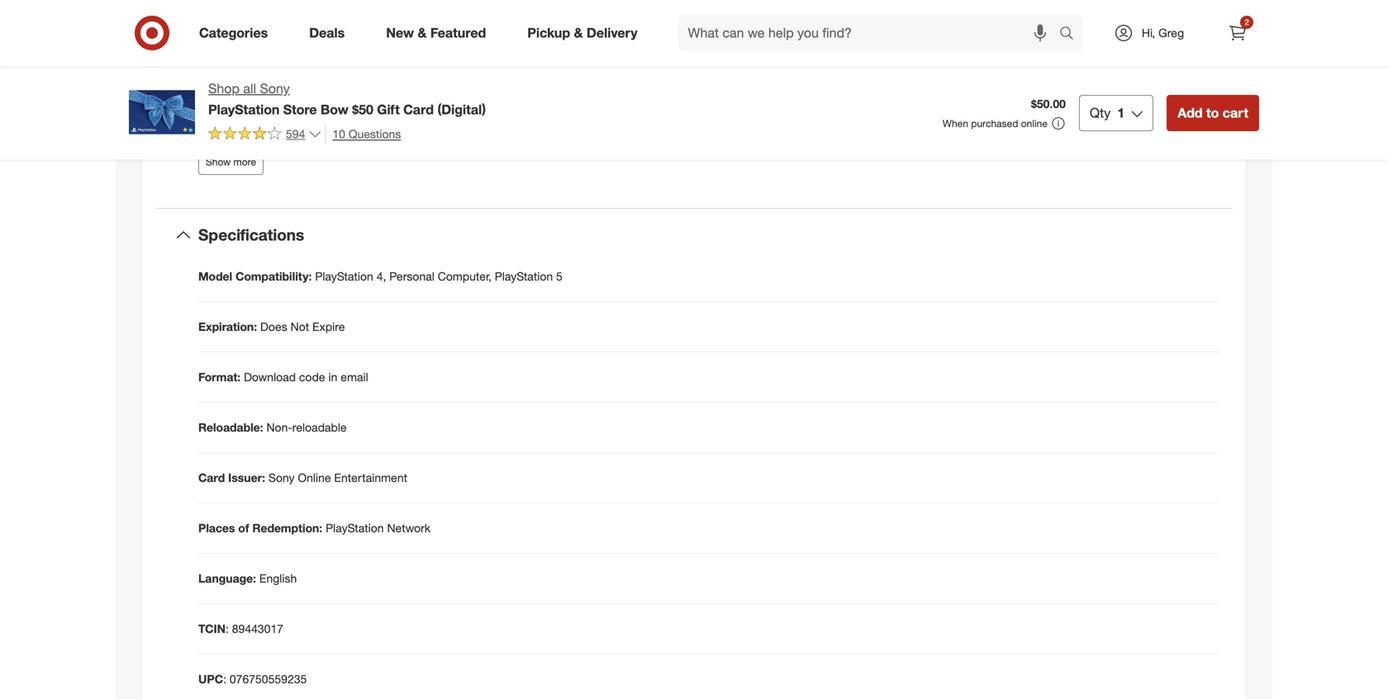 Task type: describe. For each thing, give the bounding box(es) containing it.
shop all sony playstation store bow $50 gift card (digital)
[[208, 81, 486, 118]]

89443017
[[232, 622, 283, 637]]

credit,
[[736, 150, 768, 164]]

laws,
[[862, 133, 888, 147]]

when
[[943, 117, 968, 130]]

resold,
[[856, 150, 890, 164]]

594
[[286, 127, 305, 141]]

language: english
[[198, 572, 297, 586]]

network
[[387, 521, 431, 536]]

10 questions link
[[325, 125, 401, 144]]

restricted
[[1099, 67, 1148, 81]]

qty
[[1090, 105, 1111, 121]]

hi, greg
[[1142, 26, 1184, 40]]

specifications button
[[155, 209, 1233, 262]]

format:
[[198, 370, 241, 385]]

1 horizontal spatial be
[[1106, 133, 1119, 147]]

exchanged,
[[893, 150, 953, 164]]

594 link
[[208, 125, 322, 145]]

subject
[[722, 133, 762, 147]]

search button
[[1052, 15, 1092, 55]]

greg
[[1158, 26, 1184, 40]]

prohibited
[[1029, 67, 1082, 81]]

to for subject to applicable local laws, code is not redeemable for cash, cannot be returned for cash or credit, and may not be resold, exchanged, or used for any other purpose. code will not be replaced if lost, destroyed, stolen, or otherwise used without your permission. valid for one time use only.
[[765, 133, 775, 147]]

redemption:
[[252, 521, 322, 536]]

reloadable
[[292, 421, 347, 435]]

$50.00
[[1031, 97, 1066, 111]]

online
[[298, 471, 331, 485]]

will
[[1148, 150, 1164, 164]]

at
[[853, 34, 863, 48]]

card issuer: sony online entertainment
[[198, 471, 407, 485]]

law.
[[1167, 67, 1186, 81]]

change
[[848, 67, 886, 81]]

in
[[328, 370, 337, 385]]

model compatibility: playstation 4, personal computer, playstation 5
[[198, 269, 563, 284]]

5
[[556, 269, 563, 284]]

language:
[[198, 572, 256, 586]]

english
[[259, 572, 297, 586]]

use
[[722, 17, 743, 32]]

4,
[[377, 269, 386, 284]]

and right terms, at the top right of the page
[[924, 17, 944, 32]]

is inside subject to applicable local laws, code is not redeemable for cash, cannot be returned for cash or credit, and may not be resold, exchanged, or used for any other purpose. code will not be replaced if lost, destroyed, stolen, or otherwise used without your permission. valid for one time use only.
[[923, 133, 931, 147]]

and left user
[[1037, 17, 1056, 32]]

email
[[341, 370, 368, 385]]

add to cart button
[[1167, 95, 1259, 131]]

or down subject
[[722, 150, 733, 164]]

or down exchanged,
[[899, 166, 910, 180]]

0 horizontal spatial not
[[819, 150, 836, 164]]

format: download code in email
[[198, 370, 368, 385]]

any
[[1016, 150, 1034, 164]]

privacy
[[779, 34, 816, 48]]

stolen,
[[862, 166, 896, 180]]

deals
[[309, 25, 345, 41]]

or left restricted on the top right of page
[[1085, 67, 1095, 81]]

cash,
[[1037, 133, 1064, 147]]

expiration:
[[198, 320, 257, 334]]

gift
[[377, 102, 400, 118]]

playstation left 4,
[[315, 269, 373, 284]]

where
[[994, 67, 1026, 81]]

bow
[[321, 102, 349, 118]]

delivery
[[587, 25, 638, 41]]

code
[[299, 370, 325, 385]]

use
[[722, 183, 741, 197]]

of up www.playstation.com/legal/psnterms.
[[981, 17, 991, 32]]

code inside use of code is subject to these terms, and terms of service and user agreement and applicable privacy policy at www.playstation.com/legal/psnterms.
[[759, 17, 787, 32]]

online
[[1021, 117, 1048, 130]]

your
[[1037, 166, 1060, 180]]

0 vertical spatial used
[[970, 150, 995, 164]]

sony for online
[[268, 471, 295, 485]]

featured
[[430, 25, 486, 41]]

use of code is subject to these terms, and terms of service and user agreement and applicable privacy policy at www.playstation.com/legal/psnterms.
[[722, 17, 1167, 48]]

compatibility:
[[236, 269, 312, 284]]

code up exchanged,
[[891, 133, 920, 147]]

add to cart
[[1178, 105, 1248, 121]]

if
[[771, 166, 777, 180]]

policy
[[819, 34, 850, 48]]

card inside "shop all sony playstation store bow $50 gift card (digital)"
[[403, 102, 434, 118]]

subject to applicable local laws, code is not redeemable for cash, cannot be returned for cash or credit, and may not be resold, exchanged, or used for any other purpose. code will not be replaced if lost, destroyed, stolen, or otherwise used without your permission. valid for one time use only.
[[722, 133, 1216, 197]]

entertainment
[[334, 471, 407, 485]]

10 questions
[[332, 127, 401, 141]]

issuer:
[[228, 471, 265, 485]]

to inside use of code is subject to these terms, and terms of service and user agreement and applicable privacy policy at www.playstation.com/legal/psnterms.
[[843, 17, 854, 32]]

(digital)
[[437, 102, 486, 118]]

show more
[[206, 156, 256, 168]]

download
[[244, 370, 296, 385]]

& for new
[[418, 25, 427, 41]]

places of redemption: playstation network
[[198, 521, 431, 536]]

10
[[332, 127, 345, 141]]

non-
[[266, 421, 292, 435]]

of for may
[[757, 67, 767, 81]]

valid
[[1126, 166, 1150, 180]]

1 vertical spatial terms
[[722, 67, 753, 81]]

all
[[243, 81, 256, 97]]

new & featured link
[[372, 15, 507, 51]]

replaced
[[722, 166, 767, 180]]

$50
[[352, 102, 373, 118]]

returned
[[1122, 133, 1166, 147]]

applicable inside subject to applicable local laws, code is not redeemable for cash, cannot be returned for cash or credit, and may not be resold, exchanged, or used for any other purpose. code will not be replaced if lost, destroyed, stolen, or otherwise used without your permission. valid for one time use only.
[[778, 133, 832, 147]]

2 horizontal spatial not
[[1167, 150, 1184, 164]]



Task type: vqa. For each thing, say whether or not it's contained in the screenshot.
Square
no



Task type: locate. For each thing, give the bounding box(es) containing it.
card
[[403, 102, 434, 118], [198, 471, 225, 485]]

applicable down use
[[722, 34, 775, 48]]

other
[[1037, 150, 1064, 164]]

categories link
[[185, 15, 289, 51]]

not up one
[[1167, 150, 1184, 164]]

cart
[[1223, 105, 1248, 121]]

applicable up lost,
[[778, 133, 832, 147]]

does
[[260, 320, 287, 334]]

sony for playstation
[[260, 81, 290, 97]]

without inside subject to applicable local laws, code is not redeemable for cash, cannot be returned for cash or credit, and may not be resold, exchanged, or used for any other purpose. code will not be replaced if lost, destroyed, stolen, or otherwise used without your permission. valid for one time use only.
[[996, 166, 1034, 180]]

0 vertical spatial to
[[843, 17, 854, 32]]

0 vertical spatial may
[[823, 67, 845, 81]]

permission.
[[1063, 166, 1123, 180]]

: left "076750559235"
[[223, 673, 226, 687]]

for down the will
[[1153, 166, 1167, 180]]

code up 'privacy'
[[759, 17, 787, 32]]

2
[[1245, 17, 1249, 27]]

0 horizontal spatial be
[[839, 150, 852, 164]]

sony inside "shop all sony playstation store bow $50 gift card (digital)"
[[260, 81, 290, 97]]

reloadable: non-reloadable
[[198, 421, 347, 435]]

1
[[1117, 105, 1125, 121]]

0 vertical spatial sony
[[260, 81, 290, 97]]

of for network
[[238, 521, 249, 536]]

qty 1
[[1090, 105, 1125, 121]]

local
[[835, 133, 859, 147]]

0 vertical spatial terms
[[947, 17, 978, 32]]

for left any
[[999, 150, 1012, 164]]

0 horizontal spatial terms
[[722, 67, 753, 81]]

0 vertical spatial without
[[890, 67, 928, 81]]

show
[[206, 156, 231, 168]]

terms inside use of code is subject to these terms, and terms of service and user agreement and applicable privacy policy at www.playstation.com/legal/psnterms.
[[947, 17, 978, 32]]

this
[[770, 67, 788, 81]]

expiration: does not expire
[[198, 320, 345, 334]]

expire
[[312, 320, 345, 334]]

playstation inside "shop all sony playstation store bow $50 gift card (digital)"
[[208, 102, 280, 118]]

of right places
[[238, 521, 249, 536]]

be right cannot
[[1106, 133, 1119, 147]]

of right use
[[746, 17, 756, 32]]

terms of this code may change without notice. void where prohibited or restricted by law.
[[722, 67, 1186, 81]]

of for subject
[[746, 17, 756, 32]]

1 vertical spatial sony
[[268, 471, 295, 485]]

1 & from the left
[[418, 25, 427, 41]]

reloadable:
[[198, 421, 263, 435]]

places
[[198, 521, 235, 536]]

search
[[1052, 26, 1092, 43]]

pickup & delivery
[[527, 25, 638, 41]]

and right agreement
[[1148, 17, 1167, 32]]

show more button
[[198, 149, 264, 175]]

be down the 'local'
[[839, 150, 852, 164]]

sony left online
[[268, 471, 295, 485]]

is up 'privacy'
[[791, 17, 799, 32]]

pickup & delivery link
[[513, 15, 658, 51]]

agreement
[[1087, 17, 1145, 32]]

tcin : 89443017
[[198, 622, 283, 637]]

0 vertical spatial card
[[403, 102, 434, 118]]

&
[[418, 25, 427, 41], [574, 25, 583, 41]]

0 horizontal spatial to
[[765, 133, 775, 147]]

1 horizontal spatial card
[[403, 102, 434, 118]]

destroyed,
[[805, 166, 859, 180]]

be
[[1106, 133, 1119, 147], [839, 150, 852, 164], [1187, 150, 1201, 164]]

is
[[791, 17, 799, 32], [923, 133, 931, 147]]

terms up www.playstation.com/legal/psnterms.
[[947, 17, 978, 32]]

purpose.
[[1067, 150, 1113, 164]]

for up any
[[1020, 133, 1033, 147]]

1 horizontal spatial without
[[996, 166, 1034, 180]]

service
[[995, 17, 1034, 32]]

1 vertical spatial may
[[794, 150, 816, 164]]

may
[[823, 67, 845, 81], [794, 150, 816, 164]]

playstation down "entertainment"
[[326, 521, 384, 536]]

1 horizontal spatial terms
[[947, 17, 978, 32]]

0 horizontal spatial card
[[198, 471, 225, 485]]

lost,
[[780, 166, 801, 180]]

What can we help you find? suggestions appear below search field
[[678, 15, 1063, 51]]

one
[[1170, 166, 1190, 180]]

user
[[1060, 17, 1084, 32]]

may inside subject to applicable local laws, code is not redeemable for cash, cannot be returned for cash or credit, and may not be resold, exchanged, or used for any other purpose. code will not be replaced if lost, destroyed, stolen, or otherwise used without your permission. valid for one time use only.
[[794, 150, 816, 164]]

1 vertical spatial :
[[223, 673, 226, 687]]

or up otherwise
[[956, 150, 967, 164]]

1 vertical spatial without
[[996, 166, 1034, 180]]

more
[[233, 156, 256, 168]]

0 vertical spatial :
[[226, 622, 229, 637]]

tcin
[[198, 622, 226, 637]]

by
[[1151, 67, 1163, 81]]

these
[[857, 17, 885, 32]]

is up exchanged,
[[923, 133, 931, 147]]

cash
[[1187, 133, 1211, 147]]

applicable
[[722, 34, 775, 48], [778, 133, 832, 147]]

without down any
[[996, 166, 1034, 180]]

0 horizontal spatial applicable
[[722, 34, 775, 48]]

0 horizontal spatial without
[[890, 67, 928, 81]]

card left issuer:
[[198, 471, 225, 485]]

may up lost,
[[794, 150, 816, 164]]

upc : 076750559235
[[198, 673, 307, 687]]

to inside subject to applicable local laws, code is not redeemable for cash, cannot be returned for cash or credit, and may not be resold, exchanged, or used for any other purpose. code will not be replaced if lost, destroyed, stolen, or otherwise used without your permission. valid for one time use only.
[[765, 133, 775, 147]]

1 vertical spatial is
[[923, 133, 931, 147]]

applicable inside use of code is subject to these terms, and terms of service and user agreement and applicable privacy policy at www.playstation.com/legal/psnterms.
[[722, 34, 775, 48]]

& right new
[[418, 25, 427, 41]]

terms
[[947, 17, 978, 32], [722, 67, 753, 81]]

questions
[[349, 127, 401, 141]]

without left "notice."
[[890, 67, 928, 81]]

code up valid
[[1116, 150, 1145, 164]]

terms left this at the right of page
[[722, 67, 753, 81]]

store
[[283, 102, 317, 118]]

deals link
[[295, 15, 365, 51]]

playstation
[[208, 102, 280, 118], [315, 269, 373, 284], [495, 269, 553, 284], [326, 521, 384, 536]]

image of playstation store bow $50 gift card (digital) image
[[129, 79, 195, 145]]

upc
[[198, 673, 223, 687]]

1 horizontal spatial is
[[923, 133, 931, 147]]

& right 'pickup'
[[574, 25, 583, 41]]

:
[[226, 622, 229, 637], [223, 673, 226, 687]]

code
[[759, 17, 787, 32], [792, 67, 820, 81], [891, 133, 920, 147], [1116, 150, 1145, 164]]

when purchased online
[[943, 117, 1048, 130]]

1 vertical spatial card
[[198, 471, 225, 485]]

1 vertical spatial used
[[967, 166, 993, 180]]

not down when
[[935, 133, 951, 147]]

sony right all
[[260, 81, 290, 97]]

to up credit,
[[765, 133, 775, 147]]

1 horizontal spatial may
[[823, 67, 845, 81]]

1 horizontal spatial to
[[843, 17, 854, 32]]

subject
[[802, 17, 840, 32]]

used
[[970, 150, 995, 164], [967, 166, 993, 180]]

specifications
[[198, 226, 304, 245]]

to right add
[[1206, 105, 1219, 121]]

void
[[969, 67, 991, 81]]

2 & from the left
[[574, 25, 583, 41]]

2 horizontal spatial be
[[1187, 150, 1201, 164]]

and up if
[[771, 150, 791, 164]]

2 horizontal spatial to
[[1206, 105, 1219, 121]]

or
[[1085, 67, 1095, 81], [722, 150, 733, 164], [956, 150, 967, 164], [899, 166, 910, 180]]

1 vertical spatial applicable
[[778, 133, 832, 147]]

personal
[[389, 269, 434, 284]]

playstation down all
[[208, 102, 280, 118]]

of left this at the right of page
[[757, 67, 767, 81]]

playstation left 5 on the left top of the page
[[495, 269, 553, 284]]

0 vertical spatial applicable
[[722, 34, 775, 48]]

to inside button
[[1206, 105, 1219, 121]]

: left 89443017
[[226, 622, 229, 637]]

1 horizontal spatial applicable
[[778, 133, 832, 147]]

0 vertical spatial is
[[791, 17, 799, 32]]

otherwise
[[913, 166, 964, 180]]

to for add to cart
[[1206, 105, 1219, 121]]

and inside subject to applicable local laws, code is not redeemable for cash, cannot be returned for cash or credit, and may not be resold, exchanged, or used for any other purpose. code will not be replaced if lost, destroyed, stolen, or otherwise used without your permission. valid for one time use only.
[[771, 150, 791, 164]]

and
[[924, 17, 944, 32], [1037, 17, 1056, 32], [1148, 17, 1167, 32], [771, 150, 791, 164]]

may down policy
[[823, 67, 845, 81]]

1 vertical spatial to
[[1206, 105, 1219, 121]]

to
[[843, 17, 854, 32], [1206, 105, 1219, 121], [765, 133, 775, 147]]

0 horizontal spatial &
[[418, 25, 427, 41]]

shop
[[208, 81, 240, 97]]

new & featured
[[386, 25, 486, 41]]

card right gift on the top left of page
[[403, 102, 434, 118]]

1 horizontal spatial not
[[935, 133, 951, 147]]

0 horizontal spatial may
[[794, 150, 816, 164]]

redeemable
[[955, 133, 1016, 147]]

: for tcin
[[226, 622, 229, 637]]

be down cash
[[1187, 150, 1201, 164]]

2 vertical spatial to
[[765, 133, 775, 147]]

not up destroyed,
[[819, 150, 836, 164]]

1 horizontal spatial &
[[574, 25, 583, 41]]

for left cash
[[1170, 133, 1183, 147]]

is inside use of code is subject to these terms, and terms of service and user agreement and applicable privacy policy at www.playstation.com/legal/psnterms.
[[791, 17, 799, 32]]

notice.
[[931, 67, 965, 81]]

& for pickup
[[574, 25, 583, 41]]

of
[[746, 17, 756, 32], [981, 17, 991, 32], [757, 67, 767, 81], [238, 521, 249, 536]]

code right this at the right of page
[[792, 67, 820, 81]]

: for upc
[[223, 673, 226, 687]]

cannot
[[1067, 133, 1103, 147]]

0 horizontal spatial is
[[791, 17, 799, 32]]

time
[[1193, 166, 1216, 180]]

to up at
[[843, 17, 854, 32]]



